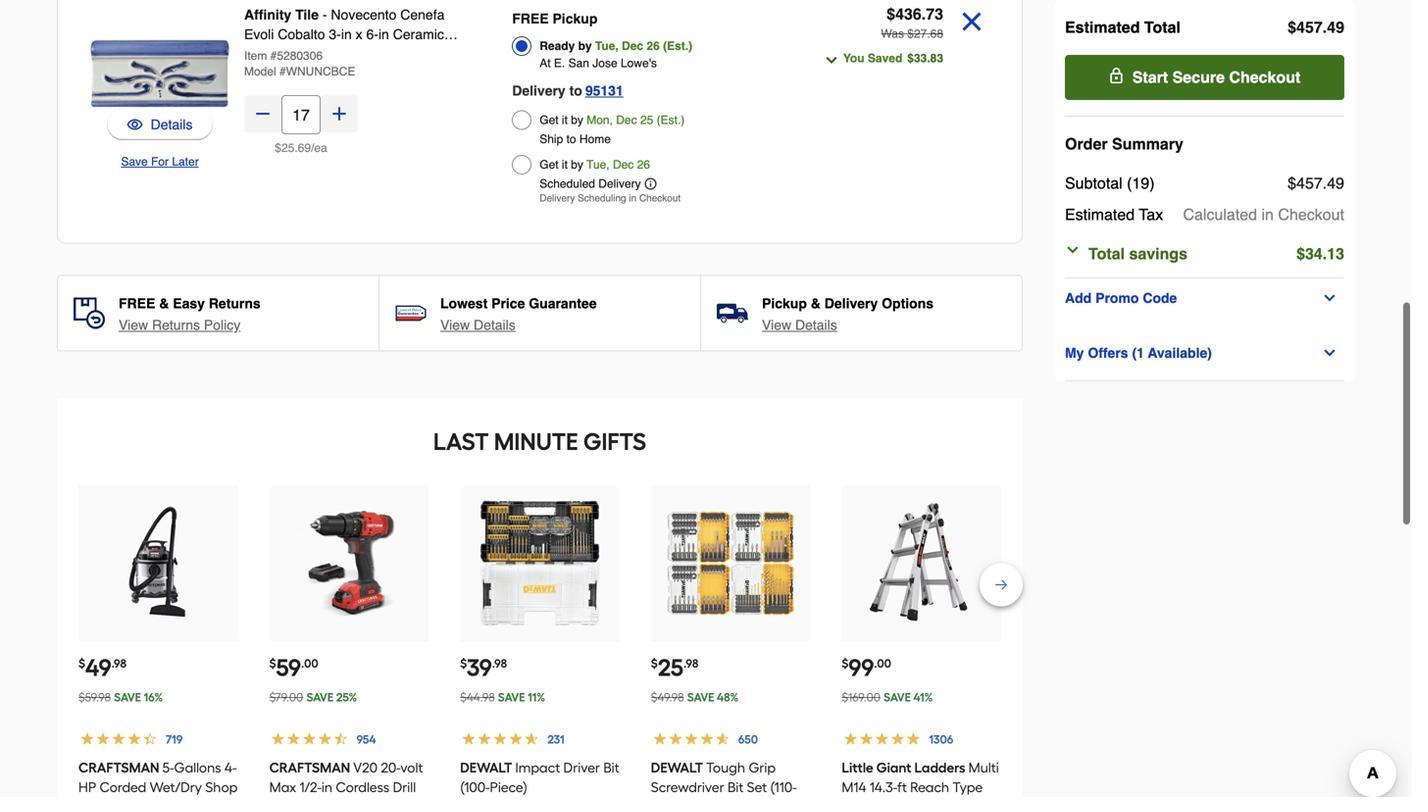 Task type: locate. For each thing, give the bounding box(es) containing it.
2 view from the left
[[440, 310, 470, 326]]

0 vertical spatial to
[[570, 76, 582, 92]]

affinity
[[244, 0, 292, 16]]

2 horizontal spatial details
[[796, 310, 837, 326]]

$ up $59.98
[[78, 650, 85, 664]]

& inside free & easy returns view returns policy
[[159, 289, 169, 305]]

#wnuncbce
[[280, 58, 355, 72]]

(19)
[[1127, 174, 1155, 192]]

$ 457 . 49 for total
[[1288, 18, 1345, 36]]

piece) down impact at the bottom of page
[[490, 772, 528, 789]]

piece) down screwdriver
[[651, 792, 689, 797]]

little giant ladders multi m14 14.3-ft reach type 1a- 300-lb load capacity telescoping multi-position ladder image
[[858, 493, 986, 620]]

1 horizontal spatial &
[[811, 289, 821, 305]]

$ up start secure checkout
[[1288, 18, 1297, 36]]

get
[[540, 106, 559, 120], [540, 151, 559, 165]]

1 horizontal spatial bit
[[728, 772, 744, 789]]

in up ft/
[[379, 20, 389, 35]]

.98
[[111, 650, 126, 664], [492, 650, 507, 664], [684, 650, 699, 664]]

1 vertical spatial estimated
[[1065, 206, 1135, 224]]

dec right mon,
[[616, 106, 637, 120]]

2 dewalt from the left
[[651, 753, 703, 770]]

1 horizontal spatial free
[[512, 4, 549, 20]]

0 horizontal spatial pickup
[[553, 4, 598, 20]]

was
[[881, 20, 904, 34]]

1 .98 from the left
[[111, 650, 126, 664]]

.98 inside $ 39 .98
[[492, 650, 507, 664]]

69
[[298, 134, 311, 148]]

1a-
[[842, 792, 860, 797]]

1 save from the left
[[114, 684, 141, 698]]

x
[[356, 20, 363, 35]]

2 it from the top
[[562, 151, 568, 165]]

delivery left options
[[825, 289, 878, 305]]

/ea
[[311, 134, 327, 148]]

by up ship to home
[[571, 106, 584, 120]]

0 horizontal spatial 25
[[281, 134, 295, 148]]

to
[[570, 76, 582, 92], [567, 126, 576, 139]]

1 vertical spatial 457
[[1297, 174, 1323, 192]]

1 horizontal spatial 25
[[640, 106, 654, 120]]

tue, up jose
[[595, 32, 619, 46]]

0 vertical spatial returns
[[209, 289, 261, 305]]

dec up "delivery scheduling in checkout"
[[613, 151, 634, 165]]

view details link for details
[[440, 308, 516, 328]]

was $ 27 . 68
[[881, 20, 944, 34]]

0 vertical spatial total
[[1145, 18, 1181, 36]]

1 vertical spatial total
[[1089, 245, 1125, 263]]

to right ship on the top left of the page
[[567, 126, 576, 139]]

estimated
[[1065, 18, 1140, 36], [1065, 206, 1135, 224]]

saved
[[868, 45, 903, 58]]

view details link
[[440, 308, 516, 328], [762, 308, 837, 328]]

delivery down at at the left
[[512, 76, 566, 92]]

dewalt tough grip screwdriver bit set (110-piece) image
[[667, 493, 795, 620]]

457 for subtotal (19)
[[1297, 174, 1323, 192]]

0 vertical spatial it
[[562, 106, 568, 120]]

delivery
[[512, 76, 566, 92], [599, 170, 641, 184], [540, 186, 575, 197], [825, 289, 878, 305]]

pickup
[[553, 4, 598, 20], [762, 289, 807, 305]]

by for tue, dec 26
[[571, 151, 584, 165]]

0 horizontal spatial dewalt
[[460, 753, 512, 770]]

estimated down subtotal
[[1065, 206, 1135, 224]]

0 horizontal spatial bit
[[604, 753, 620, 770]]

in right scheduling
[[629, 186, 637, 197]]

25 up $49.98
[[658, 647, 684, 675]]

2 save from the left
[[306, 684, 334, 698]]

1 horizontal spatial craftsman
[[269, 753, 350, 770]]

minute
[[494, 421, 578, 449]]

returns up the policy
[[209, 289, 261, 305]]

piece) down ceramic at the left of the page
[[392, 39, 430, 55]]

1 horizontal spatial total
[[1145, 18, 1181, 36]]

.98 for 49
[[111, 650, 126, 664]]

1 horizontal spatial pickup
[[762, 289, 807, 305]]

1 dewalt from the left
[[460, 753, 512, 770]]

ship to home
[[540, 126, 611, 139]]

in inside option group
[[629, 186, 637, 197]]

2 horizontal spatial 25
[[658, 647, 684, 675]]

0 vertical spatial 457
[[1297, 18, 1323, 36]]

save left 41%
[[884, 684, 911, 698]]

e.
[[554, 50, 565, 63]]

free up ready
[[512, 4, 549, 20]]

1 vertical spatial 49
[[1327, 174, 1345, 192]]

$ inside $ 25 .98
[[651, 650, 658, 664]]

my
[[1065, 345, 1084, 361]]

option group
[[512, 0, 785, 203]]

view inside free & easy returns view returns policy
[[119, 310, 148, 326]]

0 horizontal spatial free
[[119, 289, 155, 305]]

3 view from the left
[[762, 310, 792, 326]]

.98 inside $ 49 .98
[[111, 650, 126, 664]]

start
[[1133, 68, 1168, 86]]

ready by tue, dec 26 (est.)
[[540, 32, 693, 46]]

view
[[119, 310, 148, 326], [440, 310, 470, 326], [762, 310, 792, 326]]

it for mon,
[[562, 106, 568, 120]]

$ left '69'
[[275, 134, 281, 148]]

delivery up "delivery scheduling in checkout"
[[599, 170, 641, 184]]

you saved $ 33 . 83
[[843, 45, 944, 58]]

by up scheduled
[[571, 151, 584, 165]]

2 vertical spatial piece)
[[651, 792, 689, 797]]

26
[[647, 32, 660, 46], [637, 151, 650, 165]]

bit left set
[[728, 772, 744, 789]]

0 vertical spatial pickup
[[553, 4, 598, 20]]

1 horizontal spatial view details link
[[762, 308, 837, 328]]

2 craftsman from the left
[[269, 753, 350, 770]]

it
[[562, 106, 568, 120], [562, 151, 568, 165]]

checkout for calculated in checkout
[[1279, 206, 1345, 224]]

1 estimated from the top
[[1065, 18, 1140, 36]]

chevron down image inside add promo code link
[[1322, 290, 1338, 306]]

1 vertical spatial returns
[[152, 310, 200, 326]]

.00 inside $ 99 .00
[[874, 650, 892, 664]]

1 horizontal spatial .98
[[492, 650, 507, 664]]

tile left -
[[295, 0, 319, 16]]

2 vertical spatial checkout
[[1279, 206, 1345, 224]]

save left "16%"
[[114, 684, 141, 698]]

lowest price guarantee view details
[[440, 289, 597, 326]]

last minute gifts
[[433, 421, 647, 449]]

save left "48%" at bottom right
[[687, 684, 714, 698]]

$ up $79.00
[[269, 650, 276, 664]]

0 vertical spatial get
[[540, 106, 559, 120]]

$ 25 .98
[[651, 647, 699, 675]]

get down ship on the top left of the page
[[540, 151, 559, 165]]

by up the san on the left
[[578, 32, 592, 46]]

34
[[1306, 245, 1323, 263]]

.00 up $79.00 save 25%
[[301, 650, 318, 664]]

free inside free & easy returns view returns policy
[[119, 289, 155, 305]]

1 horizontal spatial piece)
[[490, 772, 528, 789]]

& inside pickup & delivery options view details
[[811, 289, 821, 305]]

returns down easy
[[152, 310, 200, 326]]

calculated in checkout
[[1183, 206, 1345, 224]]

1 vertical spatial bit
[[728, 772, 744, 789]]

piece) inside impact driver bit (100-piece)
[[490, 772, 528, 789]]

info image
[[645, 171, 657, 183]]

item
[[244, 42, 267, 56]]

25
[[640, 106, 654, 120], [281, 134, 295, 148], [658, 647, 684, 675]]

26 up lowe's
[[647, 32, 660, 46]]

checkout down the info image
[[640, 186, 681, 197]]

0 vertical spatial piece)
[[392, 39, 430, 55]]

1 horizontal spatial .00
[[874, 650, 892, 664]]

1 view from the left
[[119, 310, 148, 326]]

$ inside $ 99 .00
[[842, 650, 849, 664]]

1 vertical spatial piece)
[[490, 772, 528, 789]]

2 $ 457 . 49 from the top
[[1288, 174, 1345, 192]]

2 457 from the top
[[1297, 174, 1323, 192]]

battery
[[283, 792, 328, 797]]

-
[[323, 0, 327, 16]]

3 save from the left
[[498, 684, 525, 698]]

0 horizontal spatial .00
[[301, 650, 318, 664]]

piece) inside tough grip screwdriver bit set (110- piece)
[[651, 792, 689, 797]]

1 horizontal spatial details
[[474, 310, 516, 326]]

details inside pickup & delivery options view details
[[796, 310, 837, 326]]

hp
[[78, 772, 96, 789]]

to down the san on the left
[[570, 76, 582, 92]]

details inside lowest price guarantee view details
[[474, 310, 516, 326]]

view inside lowest price guarantee view details
[[440, 310, 470, 326]]

.98 up $49.98 save 48% on the bottom of page
[[684, 650, 699, 664]]

$ up $44.98 at the left of page
[[460, 650, 467, 664]]

2 horizontal spatial .98
[[684, 650, 699, 664]]

policy
[[204, 310, 241, 326]]

$ 25 . 69 /ea
[[275, 134, 327, 148]]

set
[[747, 772, 767, 789]]

300-
[[863, 792, 891, 797]]

tue,
[[595, 32, 619, 46], [587, 151, 610, 165]]

1 457 from the top
[[1297, 18, 1323, 36]]

1 it from the top
[[562, 106, 568, 120]]

0 vertical spatial checkout
[[1229, 68, 1301, 86]]

39
[[467, 647, 492, 675]]

.98 up $44.98 save 11%
[[492, 650, 507, 664]]

0 horizontal spatial piece)
[[392, 39, 430, 55]]

$ 457 . 49
[[1288, 18, 1345, 36], [1288, 174, 1345, 192]]

$ left "13"
[[1297, 245, 1306, 263]]

bit inside tough grip screwdriver bit set (110- piece)
[[728, 772, 744, 789]]

secure image
[[1109, 68, 1125, 83]]

2 vertical spatial 49
[[85, 647, 111, 675]]

1 vertical spatial it
[[562, 151, 568, 165]]

457
[[1297, 18, 1323, 36], [1297, 174, 1323, 192]]

2 .00 from the left
[[874, 650, 892, 664]]

1 vertical spatial (est.)
[[657, 106, 685, 120]]

25 right mon,
[[640, 106, 654, 120]]

dewalt up (100- at bottom
[[460, 753, 512, 770]]

$ 34 . 13
[[1297, 245, 1345, 263]]

2 vertical spatial by
[[571, 151, 584, 165]]

$ up $169.00
[[842, 650, 849, 664]]

order summary
[[1065, 135, 1184, 153]]

1 vertical spatial $ 457 . 49
[[1288, 174, 1345, 192]]

ladders
[[915, 753, 966, 770]]

dec up lowe's
[[622, 32, 644, 46]]

subtotal (19)
[[1065, 174, 1155, 192]]

1 .00 from the left
[[301, 650, 318, 664]]

novecento cenefa evoli cobalto 3-in x 6-in ceramic bullnose tile (0.1-sq. ft/ piece)
[[244, 0, 445, 55]]

2 vertical spatial dec
[[613, 151, 634, 165]]

get it by mon, dec 25 (est.)
[[540, 106, 685, 120]]

2 estimated from the top
[[1065, 206, 1135, 224]]

0 horizontal spatial .98
[[111, 650, 126, 664]]

.00 inside $ 59 .00
[[301, 650, 318, 664]]

0 horizontal spatial returns
[[152, 310, 200, 326]]

2 vertical spatial 25
[[658, 647, 684, 675]]

total down estimated tax
[[1089, 245, 1125, 263]]

it for tue,
[[562, 151, 568, 165]]

scheduling
[[578, 186, 626, 197]]

craftsman up 'corded'
[[78, 753, 159, 770]]

1 $ 457 . 49 from the top
[[1288, 18, 1345, 36]]

1 & from the left
[[159, 289, 169, 305]]

.00
[[301, 650, 318, 664], [874, 650, 892, 664]]

25 left '69'
[[281, 134, 295, 148]]

1 vertical spatial checkout
[[640, 186, 681, 197]]

.98 up $59.98 save 16%
[[111, 650, 126, 664]]

total
[[1145, 18, 1181, 36], [1089, 245, 1125, 263]]

savings
[[1130, 245, 1188, 263]]

shop
[[205, 772, 238, 789]]

craftsman 5-gallons 4-hp corded wet/dry shop vacuum with accessories included image
[[94, 493, 222, 620]]

in right the calculated
[[1262, 206, 1274, 224]]

$ up $49.98
[[651, 650, 658, 664]]

in up battery
[[322, 772, 333, 789]]

$ up calculated in checkout
[[1288, 174, 1297, 192]]

save left 25% in the bottom left of the page
[[306, 684, 334, 698]]

1 vertical spatial by
[[571, 106, 584, 120]]

.98 inside $ 25 .98
[[684, 650, 699, 664]]

it up scheduled
[[562, 151, 568, 165]]

chevron down image
[[824, 46, 839, 61], [1065, 242, 1081, 258], [1322, 290, 1338, 306], [1322, 345, 1338, 361]]

free for free & easy returns view returns policy
[[119, 289, 155, 305]]

2 & from the left
[[811, 289, 821, 305]]

cordless
[[336, 772, 390, 789]]

0 horizontal spatial view details link
[[440, 308, 516, 328]]

0 vertical spatial estimated
[[1065, 18, 1140, 36]]

1 view details link from the left
[[440, 308, 516, 328]]

2 horizontal spatial view
[[762, 310, 792, 326]]

total up start
[[1145, 18, 1181, 36]]

26 up the info image
[[637, 151, 650, 165]]

0 vertical spatial bit
[[604, 753, 620, 770]]

save for 39
[[498, 684, 525, 698]]

95131 button
[[585, 72, 624, 96]]

0 horizontal spatial &
[[159, 289, 169, 305]]

view inside pickup & delivery options view details
[[762, 310, 792, 326]]

0 vertical spatial free
[[512, 4, 549, 20]]

1 vertical spatial dec
[[616, 106, 637, 120]]

tue, up the scheduled delivery
[[587, 151, 610, 165]]

multi
[[969, 753, 999, 770]]

2 view details link from the left
[[762, 308, 837, 328]]

checkout right secure
[[1229, 68, 1301, 86]]

ceramic
[[393, 20, 444, 35]]

457 for estimated total
[[1297, 18, 1323, 36]]

jose
[[593, 50, 618, 63]]

0 horizontal spatial craftsman
[[78, 753, 159, 770]]

delivery inside pickup & delivery options view details
[[825, 289, 878, 305]]

1 vertical spatial get
[[540, 151, 559, 165]]

get up ship on the top left of the page
[[540, 106, 559, 120]]

1 vertical spatial 25
[[281, 134, 295, 148]]

1 vertical spatial tile
[[301, 39, 322, 55]]

.00 for 99
[[874, 650, 892, 664]]

dewalt up screwdriver
[[651, 753, 703, 770]]

it up ship to home
[[562, 106, 568, 120]]

drill
[[393, 772, 416, 789]]

& left easy
[[159, 289, 169, 305]]

craftsman v20 20-volt max 1/2-in cordless drill (1-battery included, charger included) image
[[285, 493, 413, 620]]

to for 95131
[[570, 76, 582, 92]]

remove item image
[[955, 0, 989, 31]]

tile up #wnuncbce
[[301, 39, 322, 55]]

(100-
[[460, 772, 490, 789]]

0 vertical spatial 25
[[640, 106, 654, 120]]

giant
[[877, 753, 912, 770]]

1 horizontal spatial view
[[440, 310, 470, 326]]

49 for estimated total
[[1327, 18, 1345, 36]]

estimated up the secure image
[[1065, 18, 1140, 36]]

& left options
[[811, 289, 821, 305]]

checkout inside button
[[1229, 68, 1301, 86]]

checkout inside option group
[[640, 186, 681, 197]]

free up view returns policy link
[[119, 289, 155, 305]]

estimated tax
[[1065, 206, 1164, 224]]

0 vertical spatial 49
[[1327, 18, 1345, 36]]

dec for 25
[[616, 106, 637, 120]]

checkout
[[1229, 68, 1301, 86], [640, 186, 681, 197], [1279, 206, 1345, 224]]

1 horizontal spatial dewalt
[[651, 753, 703, 770]]

1 craftsman from the left
[[78, 753, 159, 770]]

free for free pickup
[[512, 4, 549, 20]]

4 save from the left
[[687, 684, 714, 698]]

you
[[843, 45, 865, 58]]

chevron down image for my offers (1 available)
[[1322, 345, 1338, 361]]

2 get from the top
[[540, 151, 559, 165]]

1 vertical spatial to
[[567, 126, 576, 139]]

0 vertical spatial $ 457 . 49
[[1288, 18, 1345, 36]]

bit right driver
[[604, 753, 620, 770]]

lb
[[891, 792, 903, 797]]

evoli
[[244, 20, 274, 35]]

chevron down image inside my offers (1 available) link
[[1322, 345, 1338, 361]]

1 vertical spatial free
[[119, 289, 155, 305]]

2 horizontal spatial piece)
[[651, 792, 689, 797]]

save for later
[[121, 148, 199, 162]]

41%
[[914, 684, 933, 698]]

1 get from the top
[[540, 106, 559, 120]]

.00 for 59
[[301, 650, 318, 664]]

tough grip screwdriver bit set (110- piece)
[[651, 753, 797, 797]]

checkout up 34
[[1279, 206, 1345, 224]]

2 .98 from the left
[[492, 650, 507, 664]]

dewalt
[[460, 753, 512, 770], [651, 753, 703, 770]]

impact
[[515, 753, 560, 770]]

49
[[1327, 18, 1345, 36], [1327, 174, 1345, 192], [85, 647, 111, 675]]

1 vertical spatial pickup
[[762, 289, 807, 305]]

craftsman up the 1/2-
[[269, 753, 350, 770]]

5 save from the left
[[884, 684, 911, 698]]

0 horizontal spatial view
[[119, 310, 148, 326]]

.00 up $169.00 save 41%
[[874, 650, 892, 664]]

save left 11%
[[498, 684, 525, 698]]

3 .98 from the left
[[684, 650, 699, 664]]



Task type: describe. For each thing, give the bounding box(es) containing it.
little
[[842, 753, 874, 770]]

$44.98
[[460, 684, 495, 698]]

impact driver bit (100-piece)
[[460, 753, 620, 789]]

$ 49 .98
[[78, 647, 126, 675]]

ft
[[898, 772, 907, 789]]

27
[[914, 20, 927, 34]]

$ down was $ 27 . 68 on the right of page
[[908, 45, 914, 58]]

in left 'x'
[[341, 20, 352, 35]]

tile inside novecento cenefa evoli cobalto 3-in x 6-in ceramic bullnose tile (0.1-sq. ft/ piece)
[[301, 39, 322, 55]]

subtotal
[[1065, 174, 1123, 192]]

piece) inside novecento cenefa evoli cobalto 3-in x 6-in ceramic bullnose tile (0.1-sq. ft/ piece)
[[392, 39, 430, 55]]

$ 39 .98
[[460, 647, 507, 675]]

lowe's
[[621, 50, 657, 63]]

0 horizontal spatial total
[[1089, 245, 1125, 263]]

m14
[[842, 772, 867, 789]]

1 vertical spatial 26
[[637, 151, 650, 165]]

0 vertical spatial by
[[578, 32, 592, 46]]

83
[[931, 45, 944, 58]]

dec for 26
[[613, 151, 634, 165]]

$ inside $ 59 .00
[[269, 650, 276, 664]]

0 vertical spatial tue,
[[595, 32, 619, 46]]

minus image
[[253, 97, 273, 117]]

calculated
[[1183, 206, 1258, 224]]

my offers (1 available)
[[1065, 345, 1212, 361]]

Stepper number input field with increment and decrement buttons number field
[[282, 88, 321, 128]]

estimated for estimated total
[[1065, 18, 1140, 36]]

.98 for 25
[[684, 650, 699, 664]]

.98 for 39
[[492, 650, 507, 664]]

easy
[[173, 289, 205, 305]]

wet/dry
[[150, 772, 202, 789]]

summary
[[1112, 135, 1184, 153]]

chevron down image for you saved
[[824, 46, 839, 61]]

code
[[1143, 290, 1177, 306]]

25 for $ 25 .98
[[658, 647, 684, 675]]

$ 457 . 49 for (19)
[[1288, 174, 1345, 192]]

$79.00 save 25%
[[269, 684, 357, 698]]

pickup inside pickup & delivery options view details
[[762, 289, 807, 305]]

ready
[[540, 32, 575, 46]]

estimated for estimated tax
[[1065, 206, 1135, 224]]

in inside v20 20-volt max 1/2-in cordless drill (1-battery include
[[322, 772, 333, 789]]

delivery down scheduled
[[540, 186, 575, 197]]

25%
[[336, 684, 357, 698]]

multi m14 14.3-ft reach type 1a- 300-lb load capaci
[[842, 753, 999, 797]]

25 inside option group
[[640, 106, 654, 120]]

craftsman for 59
[[269, 753, 350, 770]]

11%
[[528, 684, 545, 698]]

59
[[276, 647, 301, 675]]

options
[[882, 289, 934, 305]]

to for home
[[567, 126, 576, 139]]

add promo code link
[[1065, 286, 1345, 310]]

view for free & easy returns view returns policy
[[119, 310, 148, 326]]

$ 99 .00
[[842, 647, 892, 675]]

get it by tue, dec 26
[[540, 151, 650, 165]]

$ 59 .00
[[269, 647, 318, 675]]

offers
[[1088, 345, 1129, 361]]

gallons
[[174, 753, 221, 770]]

last
[[433, 421, 489, 449]]

at
[[540, 50, 551, 63]]

load
[[906, 792, 938, 797]]

option group containing free pickup
[[512, 0, 785, 203]]

0 vertical spatial (est.)
[[663, 32, 693, 46]]

save for 99
[[884, 684, 911, 698]]

promo
[[1096, 290, 1139, 306]]

home
[[580, 126, 611, 139]]

little giant ladders
[[842, 753, 966, 770]]

mon,
[[587, 106, 613, 120]]

$59.98 save 16%
[[78, 684, 163, 698]]

start secure checkout
[[1133, 68, 1301, 86]]

start secure checkout button
[[1065, 55, 1345, 100]]

0 vertical spatial tile
[[295, 0, 319, 16]]

sq.
[[354, 39, 373, 55]]

16%
[[144, 684, 163, 698]]

get for get it by mon, dec 25 (est.)
[[540, 106, 559, 120]]

add
[[1065, 290, 1092, 306]]

& for pickup
[[811, 289, 821, 305]]

5-
[[162, 753, 174, 770]]

$ inside $ 39 .98
[[460, 650, 467, 664]]

craftsman for 49
[[78, 753, 159, 770]]

49 for subtotal (19)
[[1327, 174, 1345, 192]]

view details link for view
[[762, 308, 837, 328]]

v20 20-volt max 1/2-in cordless drill (1-battery include
[[269, 753, 423, 797]]

affinity tile -
[[244, 0, 331, 16]]

25 for $ 25 . 69 /ea
[[281, 134, 295, 148]]

$ right was
[[908, 20, 914, 34]]

tough
[[706, 753, 746, 770]]

(1
[[1132, 345, 1145, 361]]

last minute gifts heading
[[77, 415, 1003, 455]]

dewalt impact driver bit (100-piece) image
[[476, 493, 604, 620]]

dewalt for 25
[[651, 753, 703, 770]]

order
[[1065, 135, 1108, 153]]

1 vertical spatial tue,
[[587, 151, 610, 165]]

5-gallons 4- hp corded wet/dry shop vacuum with accessori
[[78, 753, 238, 797]]

save for 59
[[306, 684, 334, 698]]

plus image
[[330, 97, 349, 117]]

1 horizontal spatial returns
[[209, 289, 261, 305]]

13
[[1327, 245, 1345, 263]]

chevron down image for add promo code
[[1322, 290, 1338, 306]]

$44.98 save 11%
[[460, 684, 545, 698]]

& for free
[[159, 289, 169, 305]]

by for mon, dec 25
[[571, 106, 584, 120]]

$ inside $ 49 .98
[[78, 650, 85, 664]]

99
[[849, 647, 874, 675]]

for
[[151, 148, 169, 162]]

$49.98 save 48%
[[651, 684, 739, 698]]

68
[[931, 20, 944, 34]]

max
[[269, 772, 296, 789]]

0 horizontal spatial details
[[151, 110, 193, 126]]

novecento
[[331, 0, 397, 16]]

cenefa
[[400, 0, 445, 16]]

save for later button
[[121, 145, 199, 165]]

14.3-
[[870, 772, 898, 789]]

novecento cenefa evoli cobalto 3-in x 6-in ceramic bullnose tile (0.1-sq. ft/ piece) image
[[89, 0, 231, 137]]

v20
[[353, 753, 378, 770]]

save for 25
[[687, 684, 714, 698]]

pickup & delivery options view details
[[762, 289, 934, 326]]

free pickup
[[512, 4, 598, 20]]

total savings
[[1089, 245, 1188, 263]]

save for 49
[[114, 684, 141, 698]]

add promo code
[[1065, 290, 1177, 306]]

33
[[914, 45, 927, 58]]

get for get it by tue, dec 26
[[540, 151, 559, 165]]

scheduled delivery
[[540, 170, 641, 184]]

bit inside impact driver bit (100-piece)
[[604, 753, 620, 770]]

0 vertical spatial dec
[[622, 32, 644, 46]]

(1-
[[269, 792, 283, 797]]

quickview image
[[127, 108, 143, 128]]

free & easy returns view returns policy
[[119, 289, 261, 326]]

checkout for start secure checkout
[[1229, 68, 1301, 86]]

0 vertical spatial 26
[[647, 32, 660, 46]]

#5280306
[[270, 42, 323, 56]]

view for pickup & delivery options view details
[[762, 310, 792, 326]]

bullnose
[[244, 39, 297, 55]]

volt
[[401, 753, 423, 770]]

$79.00
[[269, 684, 303, 698]]

view returns policy link
[[119, 308, 241, 328]]

dewalt for 39
[[460, 753, 512, 770]]

lowest
[[440, 289, 488, 305]]

available)
[[1148, 345, 1212, 361]]

reach
[[910, 772, 950, 789]]

4-
[[225, 753, 237, 770]]



Task type: vqa. For each thing, say whether or not it's contained in the screenshot.


